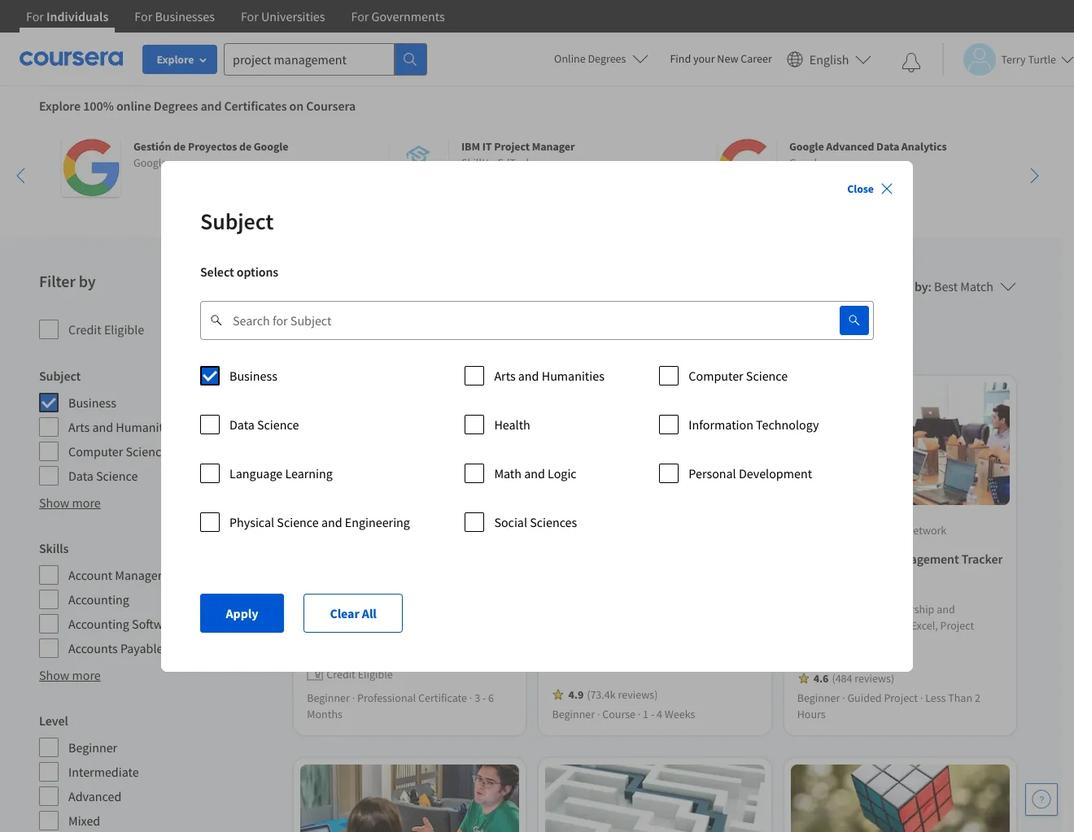 Task type: describe. For each thing, give the bounding box(es) containing it.
computer science inside select subject options element
[[689, 367, 788, 384]]

subject dialog
[[161, 161, 913, 672]]

language learning
[[229, 465, 333, 481]]

humanities inside select subject options element
[[542, 367, 604, 384]]

governments
[[372, 8, 445, 24]]

· down (73.4k
[[597, 707, 600, 722]]

receivable
[[189, 640, 248, 657]]

create a project management tracker using microsoft excel
[[797, 551, 1003, 587]]

explore 100% online degrees and certificates on coursera
[[39, 98, 356, 114]]

- inside beginner · professional certificate · 3 - 6 months
[[482, 691, 486, 706]]

online
[[116, 98, 151, 114]]

reviews) for guided
[[855, 672, 894, 686]]

· left "professional"
[[352, 691, 355, 706]]

management inside leadership and management, microsoft excel, project management
[[797, 635, 860, 650]]

show for data
[[39, 495, 69, 511]]

ibm it project manager skillup edtech
[[461, 139, 575, 170]]

for individuals
[[26, 8, 108, 24]]

account management
[[68, 567, 186, 583]]

clear all
[[380, 334, 418, 349]]

match
[[960, 278, 993, 295]]

for for universities
[[241, 8, 259, 24]]

and inside the subject group
[[92, 419, 113, 435]]

business inside select subject options element
[[229, 367, 277, 384]]

4
[[657, 707, 662, 722]]

· down the '(484'
[[842, 691, 845, 706]]

leadership and management, microsoft excel, project management
[[797, 602, 974, 650]]

beginner · professional certificate · 3 - 6 months
[[307, 691, 494, 722]]

accounting software
[[68, 616, 180, 632]]

professional
[[357, 691, 416, 706]]

search image
[[848, 314, 861, 327]]

account
[[68, 567, 112, 583]]

close
[[847, 181, 874, 196]]

personal development
[[689, 465, 812, 481]]

clear all
[[330, 605, 377, 621]]

google image for google advanced data analytics google
[[718, 138, 776, 197]]

find your new career
[[670, 51, 772, 66]]

show more for data science
[[39, 495, 101, 511]]

technology
[[756, 416, 819, 432]]

skills you'll gain :
[[307, 583, 392, 598]]

coursera image
[[20, 46, 123, 72]]

banner navigation
[[13, 0, 458, 45]]

less
[[925, 691, 946, 706]]

humanities inside the subject group
[[116, 419, 179, 435]]

subject group
[[39, 366, 278, 487]]

explore
[[39, 98, 81, 114]]

hours
[[797, 707, 826, 722]]

subject inside dialog
[[200, 206, 274, 236]]

gestión de proyectos de google google
[[133, 139, 288, 170]]

you'll
[[335, 583, 363, 598]]

6
[[488, 691, 494, 706]]

analytics
[[901, 139, 947, 154]]

course
[[602, 707, 636, 722]]

your
[[693, 51, 715, 66]]

coursera project network
[[825, 524, 947, 538]]

1 horizontal spatial -
[[651, 707, 654, 722]]

edtech
[[498, 155, 532, 170]]

apply
[[226, 605, 259, 621]]

(73.4k
[[587, 688, 616, 703]]

logic
[[548, 465, 577, 481]]

development
[[739, 465, 812, 481]]

english
[[809, 51, 849, 67]]

math
[[494, 465, 522, 481]]

sciences
[[530, 514, 577, 530]]

level group
[[39, 711, 278, 832]]

degrees
[[154, 98, 198, 114]]

business inside button
[[298, 334, 340, 349]]

for governments
[[351, 8, 445, 24]]

universities
[[261, 8, 325, 24]]

skills for skills you'll gain :
[[307, 583, 333, 598]]

clear all button
[[304, 594, 403, 633]]

data science inside the subject group
[[68, 468, 138, 484]]

1 vertical spatial credit eligible
[[326, 668, 393, 682]]

clear all button
[[370, 329, 428, 355]]

information
[[689, 416, 753, 432]]

show more button for data
[[39, 493, 101, 513]]

and inside skills group
[[166, 640, 187, 657]]

clear for clear all
[[380, 334, 404, 349]]

2
[[975, 691, 980, 706]]

social
[[494, 514, 527, 530]]

management,
[[797, 619, 862, 633]]

find
[[670, 51, 691, 66]]

social sciences
[[494, 514, 577, 530]]

1 horizontal spatial credit
[[326, 668, 355, 682]]

beginner for beginner · professional certificate · 3 - 6 months
[[307, 691, 350, 706]]

· left 1
[[638, 707, 641, 722]]

individuals
[[46, 8, 108, 24]]

Search by keyword search field
[[233, 301, 801, 340]]

physical
[[229, 514, 274, 530]]

more for data
[[72, 495, 101, 511]]

sort by : best match
[[889, 278, 993, 295]]

clear for clear all
[[330, 605, 360, 621]]

than
[[948, 691, 972, 706]]

using
[[797, 571, 827, 587]]

· left 3
[[469, 691, 472, 706]]

for businesses
[[135, 8, 215, 24]]

beginner · guided project · less than 2 hours
[[797, 691, 980, 722]]

show for accounts
[[39, 667, 69, 683]]

reviews) for course
[[618, 688, 658, 703]]

beginner · course · 1 - 4 weeks
[[552, 707, 695, 722]]

0 horizontal spatial :
[[386, 583, 389, 598]]

level
[[39, 713, 68, 729]]

100%
[[83, 98, 114, 114]]

· left less
[[920, 691, 923, 706]]

accounting for accounting
[[68, 592, 129, 608]]

english button
[[780, 33, 878, 85]]

physical science and engineering
[[229, 514, 410, 530]]

guided
[[847, 691, 882, 706]]

arts and humanities inside the subject group
[[68, 419, 179, 435]]

a
[[835, 551, 842, 567]]

engineering
[[345, 514, 410, 530]]

certificates
[[224, 98, 287, 114]]

project inside beginner · guided project · less than 2 hours
[[884, 691, 918, 706]]

skills for skills
[[39, 540, 69, 557]]



Task type: locate. For each thing, give the bounding box(es) containing it.
show more button up account
[[39, 493, 101, 513]]

1 horizontal spatial google image
[[718, 138, 776, 197]]

- left 6
[[482, 691, 486, 706]]

0 horizontal spatial computer science
[[68, 443, 168, 460]]

1 horizontal spatial arts and humanities
[[494, 367, 604, 384]]

2 vertical spatial data
[[68, 468, 93, 484]]

coursera right on
[[306, 98, 356, 114]]

subject inside group
[[39, 368, 81, 384]]

skills group
[[39, 539, 278, 659]]

options
[[237, 263, 278, 279]]

for universities
[[241, 8, 325, 24]]

management inside the create a project management tracker using microsoft excel
[[887, 551, 959, 567]]

0 vertical spatial subject
[[200, 206, 274, 236]]

credit down filter by on the top left of page
[[68, 321, 101, 338]]

3 for from the left
[[241, 8, 259, 24]]

accounting up accounts
[[68, 616, 129, 632]]

4.6
[[813, 672, 829, 686]]

4.9 (73.4k reviews)
[[568, 688, 658, 703]]

1 vertical spatial show more
[[39, 667, 101, 683]]

mixed
[[68, 813, 100, 829]]

sort
[[889, 278, 912, 295]]

computer
[[689, 367, 743, 384], [68, 443, 123, 460]]

1 vertical spatial show more button
[[39, 666, 101, 685]]

2 more from the top
[[72, 667, 101, 683]]

·
[[352, 691, 355, 706], [469, 691, 472, 706], [842, 691, 845, 706], [920, 691, 923, 706], [597, 707, 600, 722], [638, 707, 641, 722]]

1 vertical spatial coursera
[[825, 524, 867, 538]]

0 horizontal spatial data
[[68, 468, 93, 484]]

0 vertical spatial :
[[928, 278, 932, 295]]

for left the individuals
[[26, 8, 44, 24]]

show more for accounts payable and receivable
[[39, 667, 101, 683]]

network
[[906, 524, 947, 538]]

0 vertical spatial reviews)
[[855, 672, 894, 686]]

coursera up "a"
[[825, 524, 867, 538]]

0 horizontal spatial arts and humanities
[[68, 419, 179, 435]]

0 horizontal spatial de
[[173, 139, 186, 154]]

beginner up hours
[[797, 691, 840, 706]]

show more button for accounts
[[39, 666, 101, 685]]

project right 'excel,'
[[940, 619, 974, 633]]

google image
[[62, 138, 120, 197], [718, 138, 776, 197]]

information technology
[[689, 416, 819, 432]]

beginner
[[307, 691, 350, 706], [797, 691, 840, 706], [552, 707, 595, 722], [68, 740, 117, 756]]

clear inside subject dialog
[[330, 605, 360, 621]]

advanced inside the google advanced data analytics google
[[826, 139, 874, 154]]

(484
[[832, 672, 852, 686]]

and inside leadership and management, microsoft excel, project management
[[937, 602, 955, 617]]

0 horizontal spatial humanities
[[116, 419, 179, 435]]

learning
[[285, 465, 333, 481]]

ibm
[[461, 139, 480, 154]]

1 more from the top
[[72, 495, 101, 511]]

0 vertical spatial more
[[72, 495, 101, 511]]

business inside the subject group
[[68, 395, 116, 411]]

advanced up close
[[826, 139, 874, 154]]

0 horizontal spatial eligible
[[104, 321, 144, 338]]

advanced inside level group
[[68, 788, 122, 805]]

accounts
[[68, 640, 118, 657]]

payable
[[120, 640, 163, 657]]

more up account
[[72, 495, 101, 511]]

0 vertical spatial business
[[298, 334, 340, 349]]

0 horizontal spatial data science
[[68, 468, 138, 484]]

1 vertical spatial reviews)
[[618, 688, 658, 703]]

0 vertical spatial data science
[[229, 416, 299, 432]]

for
[[26, 8, 44, 24], [135, 8, 152, 24], [241, 8, 259, 24], [351, 8, 369, 24]]

1 vertical spatial show
[[39, 667, 69, 683]]

select subject options element
[[200, 359, 874, 555]]

for for businesses
[[135, 8, 152, 24]]

1 vertical spatial humanities
[[116, 419, 179, 435]]

1 vertical spatial more
[[72, 667, 101, 683]]

apply button
[[200, 594, 285, 633]]

show more button
[[39, 493, 101, 513], [39, 666, 101, 685]]

for for individuals
[[26, 8, 44, 24]]

for left universities at left top
[[241, 8, 259, 24]]

1 google image from the left
[[62, 138, 120, 197]]

0 horizontal spatial business
[[68, 395, 116, 411]]

by for sort
[[915, 278, 928, 295]]

1 horizontal spatial skills
[[307, 583, 333, 598]]

1 vertical spatial clear
[[330, 605, 360, 621]]

clear left all
[[380, 334, 404, 349]]

1 horizontal spatial eligible
[[358, 668, 393, 682]]

health
[[494, 416, 530, 432]]

1
[[643, 707, 649, 722]]

1 show from the top
[[39, 495, 69, 511]]

0 vertical spatial clear
[[380, 334, 404, 349]]

None search field
[[224, 43, 427, 75]]

for left governments
[[351, 8, 369, 24]]

language
[[229, 465, 283, 481]]

0 vertical spatial credit
[[68, 321, 101, 338]]

by
[[79, 271, 96, 291], [915, 278, 928, 295]]

data inside select subject options element
[[229, 416, 255, 432]]

2 accounting from the top
[[68, 616, 129, 632]]

beginner for beginner · course · 1 - 4 weeks
[[552, 707, 595, 722]]

1 accounting from the top
[[68, 592, 129, 608]]

microsoft down leadership
[[865, 619, 909, 633]]

2 show more button from the top
[[39, 666, 101, 685]]

skillup edtech image
[[390, 138, 448, 197]]

project left less
[[884, 691, 918, 706]]

credit up months
[[326, 668, 355, 682]]

1 horizontal spatial :
[[928, 278, 932, 295]]

for for governments
[[351, 8, 369, 24]]

software
[[132, 616, 180, 632]]

0 vertical spatial arts
[[494, 367, 516, 384]]

show
[[39, 495, 69, 511], [39, 667, 69, 683]]

best
[[934, 278, 958, 295]]

1 vertical spatial data science
[[68, 468, 138, 484]]

project left network
[[870, 524, 904, 538]]

1 vertical spatial -
[[651, 707, 654, 722]]

beginner inside beginner · professional certificate · 3 - 6 months
[[307, 691, 350, 706]]

2 horizontal spatial management
[[887, 551, 959, 567]]

0 vertical spatial credit eligible
[[68, 321, 144, 338]]

tracker
[[961, 551, 1003, 567]]

skills up account
[[39, 540, 69, 557]]

beginner up months
[[307, 691, 350, 706]]

1 vertical spatial computer
[[68, 443, 123, 460]]

1 vertical spatial :
[[386, 583, 389, 598]]

management down network
[[887, 551, 959, 567]]

beginner for beginner
[[68, 740, 117, 756]]

0 vertical spatial skills
[[39, 540, 69, 557]]

data
[[876, 139, 899, 154], [229, 416, 255, 432], [68, 468, 93, 484]]

1 horizontal spatial humanities
[[542, 367, 604, 384]]

0 horizontal spatial -
[[482, 691, 486, 706]]

0 horizontal spatial skills
[[39, 540, 69, 557]]

google advanced data analytics google
[[789, 139, 947, 170]]

arts inside select subject options element
[[494, 367, 516, 384]]

2 show more from the top
[[39, 667, 101, 683]]

filter by
[[39, 271, 96, 291]]

all
[[362, 605, 377, 621]]

0 horizontal spatial by
[[79, 271, 96, 291]]

1 vertical spatial subject
[[39, 368, 81, 384]]

beginner inside level group
[[68, 740, 117, 756]]

2 de from the left
[[239, 139, 251, 154]]

1 vertical spatial arts and humanities
[[68, 419, 179, 435]]

by for filter
[[79, 271, 96, 291]]

1 vertical spatial credit
[[326, 668, 355, 682]]

beginner down 4.9
[[552, 707, 595, 722]]

filter
[[39, 271, 75, 291]]

management inside skills group
[[115, 567, 186, 583]]

1 horizontal spatial clear
[[380, 334, 404, 349]]

data inside the subject group
[[68, 468, 93, 484]]

1 vertical spatial skills
[[307, 583, 333, 598]]

career
[[741, 51, 772, 66]]

show notifications image
[[902, 53, 921, 72]]

microsoft down "a"
[[830, 571, 881, 587]]

for left businesses
[[135, 8, 152, 24]]

gestión
[[133, 139, 171, 154]]

0 horizontal spatial google image
[[62, 138, 120, 197]]

0 vertical spatial advanced
[[826, 139, 874, 154]]

2 horizontal spatial business
[[298, 334, 340, 349]]

by right sort
[[915, 278, 928, 295]]

by right filter
[[79, 271, 96, 291]]

google image for gestión de proyectos de google google
[[62, 138, 120, 197]]

select options
[[200, 263, 278, 279]]

0 vertical spatial coursera
[[306, 98, 356, 114]]

1 vertical spatial data
[[229, 416, 255, 432]]

4.6 (484 reviews)
[[813, 672, 894, 686]]

1 horizontal spatial business
[[229, 367, 277, 384]]

1 horizontal spatial subject
[[200, 206, 274, 236]]

0 vertical spatial show more
[[39, 495, 101, 511]]

1 vertical spatial business
[[229, 367, 277, 384]]

proyectos
[[188, 139, 237, 154]]

de right proyectos
[[239, 139, 251, 154]]

beginner inside beginner · guided project · less than 2 hours
[[797, 691, 840, 706]]

0 vertical spatial arts and humanities
[[494, 367, 604, 384]]

2 vertical spatial business
[[68, 395, 116, 411]]

help center image
[[1032, 790, 1051, 810]]

: left best
[[928, 278, 932, 295]]

0 horizontal spatial subject
[[39, 368, 81, 384]]

1 vertical spatial computer science
[[68, 443, 168, 460]]

: right you'll
[[386, 583, 389, 598]]

1 vertical spatial microsoft
[[865, 619, 909, 633]]

credit
[[68, 321, 101, 338], [326, 668, 355, 682]]

project inside the ibm it project manager skillup edtech
[[494, 139, 530, 154]]

skills left you'll
[[307, 583, 333, 598]]

0 vertical spatial computer science
[[689, 367, 788, 384]]

show up account
[[39, 495, 69, 511]]

1 vertical spatial accounting
[[68, 616, 129, 632]]

humanities
[[542, 367, 604, 384], [116, 419, 179, 435]]

0 horizontal spatial computer
[[68, 443, 123, 460]]

show more button down accounts
[[39, 666, 101, 685]]

excel
[[884, 571, 912, 587]]

create
[[797, 551, 833, 567]]

more for accounts
[[72, 667, 101, 683]]

2 google image from the left
[[718, 138, 776, 197]]

select
[[200, 263, 234, 279]]

beginner for beginner · guided project · less than 2 hours
[[797, 691, 840, 706]]

0 horizontal spatial credit
[[68, 321, 101, 338]]

gain
[[365, 583, 386, 598]]

data inside the google advanced data analytics google
[[876, 139, 899, 154]]

credit eligible up "professional"
[[326, 668, 393, 682]]

1 horizontal spatial computer
[[689, 367, 743, 384]]

reviews) up guided
[[855, 672, 894, 686]]

accounting
[[68, 592, 129, 608], [68, 616, 129, 632]]

computer inside select subject options element
[[689, 367, 743, 384]]

credit eligible down filter by on the top left of page
[[68, 321, 144, 338]]

show up level
[[39, 667, 69, 683]]

0 horizontal spatial credit eligible
[[68, 321, 144, 338]]

0 vertical spatial microsoft
[[830, 571, 881, 587]]

on
[[289, 98, 304, 114]]

1 for from the left
[[26, 8, 44, 24]]

1 vertical spatial arts
[[68, 419, 90, 435]]

1 horizontal spatial arts
[[494, 367, 516, 384]]

close button
[[841, 174, 900, 203]]

eligible
[[104, 321, 144, 338], [358, 668, 393, 682]]

reviews) up 1
[[618, 688, 658, 703]]

0 horizontal spatial reviews)
[[618, 688, 658, 703]]

project up edtech
[[494, 139, 530, 154]]

0 horizontal spatial clear
[[330, 605, 360, 621]]

management down management,
[[797, 635, 860, 650]]

- right 1
[[651, 707, 654, 722]]

computer inside the subject group
[[68, 443, 123, 460]]

show more down accounts
[[39, 667, 101, 683]]

more
[[72, 495, 101, 511], [72, 667, 101, 683]]

1 de from the left
[[173, 139, 186, 154]]

computer science inside the subject group
[[68, 443, 168, 460]]

certificate
[[418, 691, 467, 706]]

project right "a"
[[845, 551, 884, 567]]

management up software
[[115, 567, 186, 583]]

accounting for accounting software
[[68, 616, 129, 632]]

1 horizontal spatial coursera
[[825, 524, 867, 538]]

subject
[[200, 206, 274, 236], [39, 368, 81, 384]]

personal
[[689, 465, 736, 481]]

0 vertical spatial accounting
[[68, 592, 129, 608]]

skills
[[39, 540, 69, 557], [307, 583, 333, 598]]

beginner up intermediate
[[68, 740, 117, 756]]

1 horizontal spatial advanced
[[826, 139, 874, 154]]

0 vertical spatial computer
[[689, 367, 743, 384]]

skills inside skills group
[[39, 540, 69, 557]]

de right gestión
[[173, 139, 186, 154]]

0 vertical spatial show more button
[[39, 493, 101, 513]]

months
[[307, 707, 342, 722]]

project inside the create a project management tracker using microsoft excel
[[845, 551, 884, 567]]

business
[[298, 334, 340, 349], [229, 367, 277, 384], [68, 395, 116, 411]]

project inside leadership and management, microsoft excel, project management
[[940, 619, 974, 633]]

data science inside select subject options element
[[229, 416, 299, 432]]

clear down you'll
[[330, 605, 360, 621]]

1 horizontal spatial reviews)
[[855, 672, 894, 686]]

0 vertical spatial eligible
[[104, 321, 144, 338]]

1 horizontal spatial computer science
[[689, 367, 788, 384]]

2 horizontal spatial data
[[876, 139, 899, 154]]

arts inside the subject group
[[68, 419, 90, 435]]

new
[[717, 51, 738, 66]]

more down accounts
[[72, 667, 101, 683]]

0 horizontal spatial advanced
[[68, 788, 122, 805]]

show more up account
[[39, 495, 101, 511]]

de
[[173, 139, 186, 154], [239, 139, 251, 154]]

arts and humanities inside select subject options element
[[494, 367, 604, 384]]

management
[[887, 551, 959, 567], [115, 567, 186, 583], [797, 635, 860, 650]]

1 vertical spatial eligible
[[358, 668, 393, 682]]

4.9
[[568, 688, 584, 703]]

0 vertical spatial -
[[482, 691, 486, 706]]

0 vertical spatial data
[[876, 139, 899, 154]]

accounting down account
[[68, 592, 129, 608]]

0 horizontal spatial coursera
[[306, 98, 356, 114]]

1 horizontal spatial data
[[229, 416, 255, 432]]

and
[[200, 98, 222, 114], [518, 367, 539, 384], [92, 419, 113, 435], [524, 465, 545, 481], [321, 514, 342, 530], [937, 602, 955, 617], [166, 640, 187, 657]]

1 show more from the top
[[39, 495, 101, 511]]

skillup
[[461, 155, 495, 170]]

1 vertical spatial advanced
[[68, 788, 122, 805]]

math and logic
[[494, 465, 577, 481]]

0 vertical spatial humanities
[[542, 367, 604, 384]]

2 show from the top
[[39, 667, 69, 683]]

1 horizontal spatial management
[[797, 635, 860, 650]]

microsoft inside the create a project management tracker using microsoft excel
[[830, 571, 881, 587]]

it
[[482, 139, 492, 154]]

1 horizontal spatial de
[[239, 139, 251, 154]]

1 show more button from the top
[[39, 493, 101, 513]]

4 for from the left
[[351, 8, 369, 24]]

0 vertical spatial show
[[39, 495, 69, 511]]

0 horizontal spatial arts
[[68, 419, 90, 435]]

2 for from the left
[[135, 8, 152, 24]]

businesses
[[155, 8, 215, 24]]

all
[[407, 334, 418, 349]]

leadership
[[882, 602, 934, 617]]

manager
[[532, 139, 575, 154]]

weeks
[[665, 707, 695, 722]]

advanced down intermediate
[[68, 788, 122, 805]]

excel,
[[911, 619, 938, 633]]

credit eligible
[[68, 321, 144, 338], [326, 668, 393, 682]]

1 horizontal spatial by
[[915, 278, 928, 295]]

1 horizontal spatial data science
[[229, 416, 299, 432]]

3
[[474, 691, 480, 706]]

microsoft inside leadership and management, microsoft excel, project management
[[865, 619, 909, 633]]

0 horizontal spatial management
[[115, 567, 186, 583]]

1 horizontal spatial credit eligible
[[326, 668, 393, 682]]



Task type: vqa. For each thing, say whether or not it's contained in the screenshot.
"PYTHON AND STATISTICS FOR FINANCIAL ANALYSIS" Image on the left of page
no



